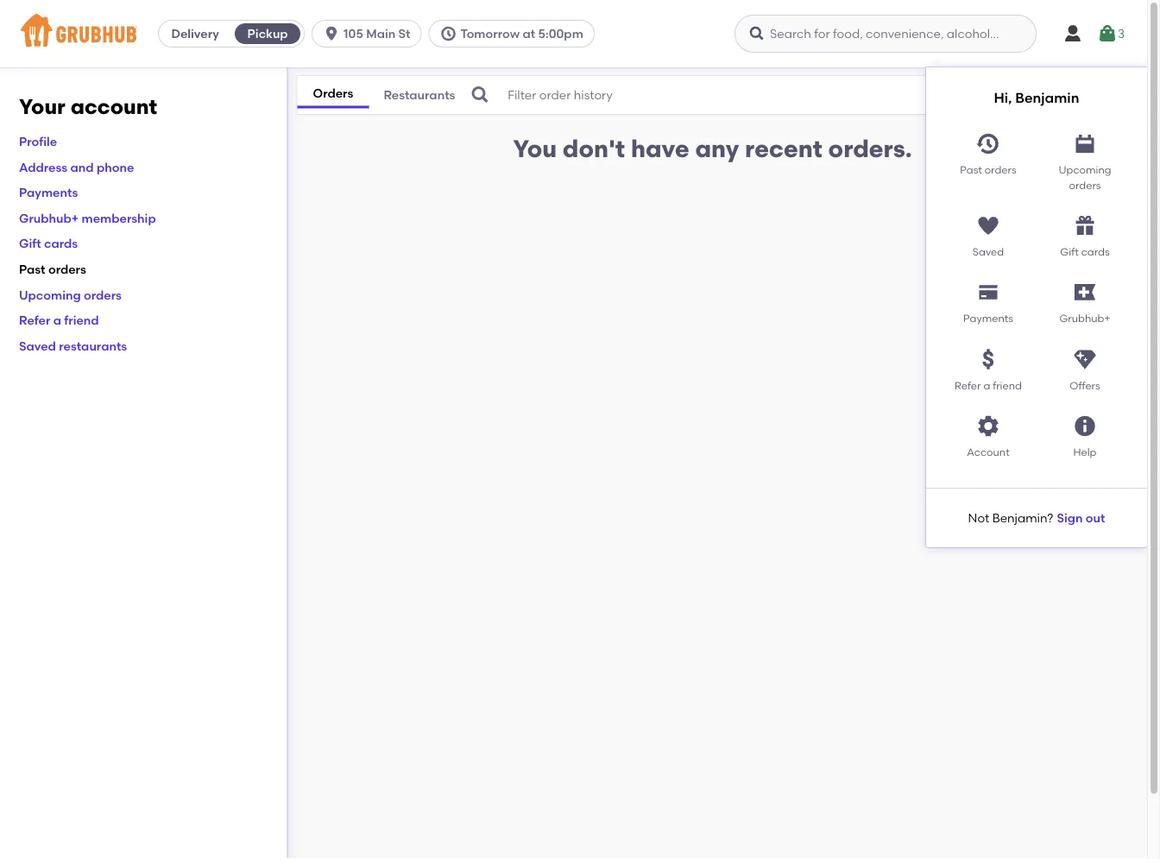 Task type: locate. For each thing, give the bounding box(es) containing it.
1 vertical spatial friend
[[993, 379, 1023, 392]]

benjamin right hi,
[[1016, 89, 1080, 106]]

1 horizontal spatial gift
[[1061, 246, 1079, 258]]

grubhub+ membership link
[[19, 211, 156, 225]]

1 horizontal spatial refer a friend
[[955, 379, 1023, 392]]

0 horizontal spatial friend
[[64, 313, 99, 328]]

benjamin right "not"
[[993, 511, 1048, 525]]

and
[[70, 160, 94, 174]]

gift cards link
[[1037, 207, 1134, 260], [19, 236, 78, 251]]

cards down grubhub+ membership
[[44, 236, 78, 251]]

1 horizontal spatial refer
[[955, 379, 982, 392]]

1 vertical spatial upcoming
[[19, 287, 81, 302]]

0 horizontal spatial a
[[53, 313, 61, 328]]

upcoming orders
[[1059, 164, 1112, 191], [19, 287, 122, 302]]

1 vertical spatial payments link
[[941, 274, 1037, 327]]

sign
[[1058, 511, 1084, 525]]

1 horizontal spatial friend
[[993, 379, 1023, 392]]

gift up grubhub plus flag logo
[[1061, 246, 1079, 258]]

0 horizontal spatial refer a friend
[[19, 313, 99, 328]]

address and phone
[[19, 160, 134, 174]]

past inside main navigation 'navigation'
[[961, 164, 983, 176]]

account
[[968, 446, 1010, 459]]

1 vertical spatial payments
[[964, 312, 1014, 325]]

grubhub+ inside button
[[1060, 312, 1111, 325]]

svg image inside tomorrow at 5:00pm button
[[440, 25, 457, 42]]

you
[[514, 134, 557, 163]]

saved restaurants
[[19, 339, 127, 353]]

refer up saved restaurants link
[[19, 313, 50, 328]]

profile
[[19, 134, 57, 149]]

?
[[1048, 511, 1054, 525]]

payments link down address
[[19, 185, 78, 200]]

by:
[[957, 88, 975, 102]]

1 horizontal spatial gift cards link
[[1037, 207, 1134, 260]]

a
[[53, 313, 61, 328], [984, 379, 991, 392]]

past orders link down hi,
[[941, 125, 1037, 193]]

refer up account link
[[955, 379, 982, 392]]

svg image for tomorrow at 5:00pm
[[440, 25, 457, 42]]

gift cards down grubhub+ membership
[[19, 236, 78, 251]]

0 horizontal spatial payments link
[[19, 185, 78, 200]]

gift cards inside main navigation 'navigation'
[[1061, 246, 1110, 258]]

refer inside button
[[955, 379, 982, 392]]

0 horizontal spatial upcoming
[[19, 287, 81, 302]]

gift down grubhub+ membership
[[19, 236, 41, 251]]

saved for saved
[[973, 246, 1005, 258]]

0 horizontal spatial upcoming orders link
[[19, 287, 122, 302]]

refer a friend up account link
[[955, 379, 1023, 392]]

svg image for 3
[[1098, 23, 1118, 44]]

1 horizontal spatial past
[[961, 164, 983, 176]]

upcoming orders link down the hi, benjamin
[[1037, 125, 1134, 193]]

svg image
[[1063, 23, 1084, 44], [323, 25, 340, 42], [977, 132, 1001, 156], [1074, 132, 1098, 156], [977, 214, 1001, 238], [1074, 414, 1098, 438]]

svg image inside offers link
[[1074, 347, 1098, 372]]

gift cards link up grubhub plus flag logo
[[1037, 207, 1134, 260]]

1 vertical spatial upcoming orders link
[[19, 287, 122, 302]]

past orders inside main navigation 'navigation'
[[961, 164, 1017, 176]]

1 vertical spatial grubhub+
[[1060, 312, 1111, 325]]

refer a friend up saved restaurants link
[[19, 313, 99, 328]]

not benjamin ? sign out
[[969, 511, 1106, 525]]

0 vertical spatial payments link
[[19, 185, 78, 200]]

0 vertical spatial upcoming orders link
[[1037, 125, 1134, 193]]

svg image inside account link
[[977, 414, 1001, 438]]

105 main st
[[344, 26, 411, 41]]

0 vertical spatial past
[[961, 164, 983, 176]]

you don't have any recent orders.
[[514, 134, 913, 163]]

0 horizontal spatial saved
[[19, 339, 56, 353]]

friend up account link
[[993, 379, 1023, 392]]

0 horizontal spatial past
[[19, 262, 45, 277]]

saved inside main navigation 'navigation'
[[973, 246, 1005, 258]]

gift cards
[[19, 236, 78, 251], [1061, 246, 1110, 258]]

cards up grubhub plus flag logo
[[1082, 246, 1110, 258]]

past orders up "saved" link
[[961, 164, 1017, 176]]

orders
[[985, 164, 1017, 176], [1070, 179, 1102, 191], [48, 262, 86, 277], [84, 287, 122, 302]]

payments up refer a friend button
[[964, 312, 1014, 325]]

svg image
[[1098, 23, 1118, 44], [440, 25, 457, 42], [749, 25, 766, 42], [470, 85, 491, 105], [1074, 214, 1098, 238], [977, 280, 1001, 305], [977, 347, 1001, 372], [1074, 347, 1098, 372], [977, 414, 1001, 438]]

help
[[1074, 446, 1097, 459]]

payments link
[[19, 185, 78, 200], [941, 274, 1037, 327]]

account link
[[941, 407, 1037, 460]]

sign out button
[[1058, 503, 1106, 534]]

svg image inside 105 main st button
[[323, 25, 340, 42]]

0 vertical spatial saved
[[973, 246, 1005, 258]]

grubhub plus flag logo image
[[1075, 284, 1096, 301]]

past orders link up refer a friend link
[[19, 262, 86, 277]]

gift cards up grubhub plus flag logo
[[1061, 246, 1110, 258]]

1 horizontal spatial cards
[[1082, 246, 1110, 258]]

past
[[961, 164, 983, 176], [19, 262, 45, 277]]

grubhub+ down address
[[19, 211, 79, 225]]

restaurants button
[[369, 83, 470, 107]]

0 horizontal spatial payments
[[19, 185, 78, 200]]

benjamin
[[1016, 89, 1080, 106], [993, 511, 1048, 525]]

upcoming orders link
[[1037, 125, 1134, 193], [19, 287, 122, 302]]

1 vertical spatial past orders
[[19, 262, 86, 277]]

1 horizontal spatial a
[[984, 379, 991, 392]]

svg image inside upcoming orders 'link'
[[1074, 132, 1098, 156]]

0 vertical spatial grubhub+
[[19, 211, 79, 225]]

1 vertical spatial upcoming orders
[[19, 287, 122, 302]]

1 vertical spatial a
[[984, 379, 991, 392]]

past orders
[[961, 164, 1017, 176], [19, 262, 86, 277]]

payments link down "saved" link
[[941, 274, 1037, 327]]

payments down address
[[19, 185, 78, 200]]

delivery
[[171, 26, 219, 41]]

1 vertical spatial saved
[[19, 339, 56, 353]]

0 horizontal spatial cards
[[44, 236, 78, 251]]

friend up saved restaurants link
[[64, 313, 99, 328]]

grubhub+
[[19, 211, 79, 225], [1060, 312, 1111, 325]]

friend
[[64, 313, 99, 328], [993, 379, 1023, 392]]

0 vertical spatial benjamin
[[1016, 89, 1080, 106]]

0 vertical spatial upcoming orders
[[1059, 164, 1112, 191]]

account
[[71, 94, 157, 119]]

1 vertical spatial past orders link
[[19, 262, 86, 277]]

grubhub+ button
[[1037, 274, 1134, 327]]

gift
[[19, 236, 41, 251], [1061, 246, 1079, 258]]

a inside button
[[984, 379, 991, 392]]

1 vertical spatial benjamin
[[993, 511, 1048, 525]]

tomorrow at 5:00pm
[[461, 26, 584, 41]]

upcoming
[[1059, 164, 1112, 176], [19, 287, 81, 302]]

payments
[[19, 185, 78, 200], [964, 312, 1014, 325]]

1 horizontal spatial saved
[[973, 246, 1005, 258]]

cards
[[44, 236, 78, 251], [1082, 246, 1110, 258]]

0 horizontal spatial refer
[[19, 313, 50, 328]]

svg image for account
[[977, 414, 1001, 438]]

saved
[[973, 246, 1005, 258], [19, 339, 56, 353]]

past orders up refer a friend link
[[19, 262, 86, 277]]

svg image inside help button
[[1074, 414, 1098, 438]]

svg image for offers
[[1074, 347, 1098, 372]]

refer a friend
[[19, 313, 99, 328], [955, 379, 1023, 392]]

svg image inside "saved" link
[[977, 214, 1001, 238]]

0 vertical spatial a
[[53, 313, 61, 328]]

main navigation navigation
[[0, 0, 1148, 548]]

1 horizontal spatial grubhub+
[[1060, 312, 1111, 325]]

0 horizontal spatial gift cards link
[[19, 236, 78, 251]]

0 horizontal spatial grubhub+
[[19, 211, 79, 225]]

gift inside main navigation 'navigation'
[[1061, 246, 1079, 258]]

saved for saved restaurants
[[19, 339, 56, 353]]

gift cards link down grubhub+ membership
[[19, 236, 78, 251]]

svg image inside 3 'button'
[[1098, 23, 1118, 44]]

1 horizontal spatial upcoming orders
[[1059, 164, 1112, 191]]

tomorrow
[[461, 26, 520, 41]]

a up account link
[[984, 379, 991, 392]]

svg image inside refer a friend button
[[977, 347, 1001, 372]]

refer
[[19, 313, 50, 328], [955, 379, 982, 392]]

5:00pm
[[539, 26, 584, 41]]

1 horizontal spatial past orders
[[961, 164, 1017, 176]]

1 horizontal spatial upcoming
[[1059, 164, 1112, 176]]

restaurants
[[384, 87, 456, 102]]

0 vertical spatial upcoming
[[1059, 164, 1112, 176]]

0 vertical spatial past orders link
[[941, 125, 1037, 193]]

friend inside button
[[993, 379, 1023, 392]]

grubhub+ membership
[[19, 211, 156, 225]]

1 horizontal spatial payments link
[[941, 274, 1037, 327]]

1 horizontal spatial gift cards
[[1061, 246, 1110, 258]]

1 horizontal spatial payments
[[964, 312, 1014, 325]]

past up "saved" link
[[961, 164, 983, 176]]

105
[[344, 26, 364, 41]]

delivery button
[[159, 20, 232, 48]]

1 vertical spatial refer
[[955, 379, 982, 392]]

profile link
[[19, 134, 57, 149]]

0 horizontal spatial gift
[[19, 236, 41, 251]]

past up refer a friend link
[[19, 262, 45, 277]]

svg image for help
[[1074, 414, 1098, 438]]

1 vertical spatial refer a friend
[[955, 379, 1023, 392]]

a up saved restaurants link
[[53, 313, 61, 328]]

refer a friend link
[[19, 313, 99, 328]]

refer a friend button
[[941, 340, 1037, 393]]

svg image for past orders
[[977, 132, 1001, 156]]

have
[[631, 134, 690, 163]]

0 vertical spatial past orders
[[961, 164, 1017, 176]]

your
[[19, 94, 65, 119]]

grubhub+ down grubhub plus flag logo
[[1060, 312, 1111, 325]]

past orders link
[[941, 125, 1037, 193], [19, 262, 86, 277]]

upcoming orders link up refer a friend link
[[19, 287, 122, 302]]



Task type: vqa. For each thing, say whether or not it's contained in the screenshot.
Offers link
yes



Task type: describe. For each thing, give the bounding box(es) containing it.
address and phone link
[[19, 160, 134, 174]]

grubhub+ for grubhub+
[[1060, 312, 1111, 325]]

0 vertical spatial friend
[[64, 313, 99, 328]]

address
[[19, 160, 68, 174]]

recent
[[745, 134, 823, 163]]

cards inside main navigation 'navigation'
[[1082, 246, 1110, 258]]

svg image for upcoming orders
[[1074, 132, 1098, 156]]

tomorrow at 5:00pm button
[[429, 20, 602, 48]]

sort by:
[[931, 88, 975, 102]]

1 horizontal spatial upcoming orders link
[[1037, 125, 1134, 193]]

Filter order history search field
[[470, 76, 878, 114]]

svg image for 105 main st
[[323, 25, 340, 42]]

orders.
[[829, 134, 913, 163]]

svg image for payments
[[977, 280, 1001, 305]]

payments inside main navigation 'navigation'
[[964, 312, 1014, 325]]

st
[[399, 26, 411, 41]]

0 vertical spatial refer
[[19, 313, 50, 328]]

svg image for refer a friend
[[977, 347, 1001, 372]]

at
[[523, 26, 536, 41]]

any
[[696, 134, 740, 163]]

3
[[1118, 26, 1125, 41]]

upcoming orders inside upcoming orders 'link'
[[1059, 164, 1112, 191]]

svg image for saved
[[977, 214, 1001, 238]]

hi,
[[995, 89, 1013, 106]]

0 horizontal spatial upcoming orders
[[19, 287, 122, 302]]

phone
[[97, 160, 134, 174]]

0 vertical spatial refer a friend
[[19, 313, 99, 328]]

0 horizontal spatial gift cards
[[19, 236, 78, 251]]

your account
[[19, 94, 157, 119]]

0 vertical spatial payments
[[19, 185, 78, 200]]

help button
[[1037, 407, 1134, 460]]

benjamin for hi,
[[1016, 89, 1080, 106]]

saved restaurants link
[[19, 339, 127, 353]]

orders
[[313, 86, 354, 101]]

benjamin for not
[[993, 511, 1048, 525]]

105 main st button
[[312, 20, 429, 48]]

sort
[[931, 88, 955, 102]]

orders button
[[297, 82, 369, 108]]

membership
[[82, 211, 156, 225]]

pickup button
[[232, 20, 304, 48]]

pickup
[[248, 26, 288, 41]]

0 horizontal spatial past orders link
[[19, 262, 86, 277]]

orders inside "upcoming orders"
[[1070, 179, 1102, 191]]

saved link
[[941, 207, 1037, 260]]

not
[[969, 511, 990, 525]]

restaurants
[[59, 339, 127, 353]]

svg image for gift cards
[[1074, 214, 1098, 238]]

Search for food, convenience, alcohol... search field
[[735, 15, 1037, 53]]

1 horizontal spatial past orders link
[[941, 125, 1037, 193]]

grubhub+ for grubhub+ membership
[[19, 211, 79, 225]]

offers
[[1070, 379, 1101, 392]]

0 horizontal spatial past orders
[[19, 262, 86, 277]]

offers link
[[1037, 340, 1134, 393]]

hi, benjamin
[[995, 89, 1080, 106]]

don't
[[563, 134, 626, 163]]

out
[[1086, 511, 1106, 525]]

3 button
[[1098, 18, 1125, 49]]

1 vertical spatial past
[[19, 262, 45, 277]]

main
[[366, 26, 396, 41]]

refer a friend inside button
[[955, 379, 1023, 392]]

payments link inside main navigation 'navigation'
[[941, 274, 1037, 327]]

upcoming inside 'link'
[[1059, 164, 1112, 176]]



